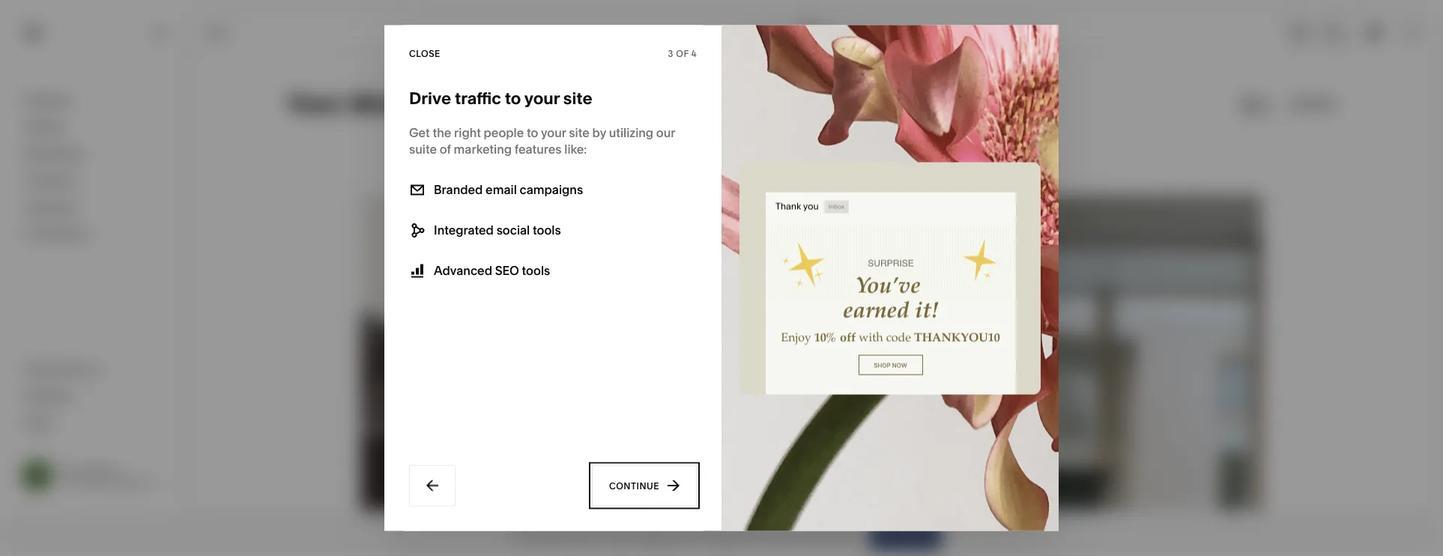 Task type: describe. For each thing, give the bounding box(es) containing it.
site inside get the right people to your site by utilizing our suite of marketing features like:
[[569, 126, 590, 140]]

marketing
[[25, 146, 83, 161]]

work portfolio · published
[[769, 21, 854, 44]]

to inside get the right people to your site by utilizing our suite of marketing features like:
[[527, 126, 538, 140]]

branded email campaigns
[[434, 182, 583, 197]]

days.
[[608, 529, 634, 542]]

get the right people to your site by utilizing our suite of marketing features like:
[[409, 126, 675, 157]]

out
[[783, 529, 800, 542]]

1 vertical spatial the
[[737, 529, 753, 542]]

email
[[486, 182, 517, 197]]

features
[[515, 142, 562, 157]]

in
[[584, 529, 593, 542]]

edit button
[[199, 19, 239, 46]]

2 vertical spatial of
[[802, 529, 812, 542]]

orlando
[[82, 464, 117, 475]]

get
[[718, 529, 735, 542]]

asset library link
[[25, 361, 166, 379]]

drive
[[409, 88, 451, 108]]

drive traffic to your site
[[409, 88, 593, 108]]

website
[[25, 93, 71, 108]]

your
[[511, 529, 533, 542]]

like:
[[564, 142, 587, 157]]

suite
[[409, 142, 437, 157]]

upgrade
[[636, 529, 680, 542]]

our
[[656, 126, 675, 140]]

·
[[807, 33, 810, 44]]

14
[[596, 529, 606, 542]]

3
[[668, 48, 674, 59]]

settings
[[25, 389, 72, 403]]

integrated social tools
[[434, 223, 561, 238]]

2 horizontal spatial to
[[706, 529, 716, 542]]

2 vertical spatial your
[[814, 529, 836, 542]]

ends
[[557, 529, 582, 542]]

help link
[[25, 414, 51, 431]]

scheduling link
[[25, 225, 166, 243]]

website link
[[25, 92, 166, 110]]

gary
[[60, 464, 80, 475]]

seo
[[495, 263, 519, 278]]

social
[[497, 223, 530, 238]]

advanced
[[434, 263, 492, 278]]

branded
[[434, 182, 483, 197]]

0 horizontal spatial to
[[505, 88, 521, 108]]

your inside get the right people to your site by utilizing our suite of marketing features like:
[[541, 126, 566, 140]]

analytics link
[[25, 199, 166, 216]]

0 vertical spatial your
[[524, 88, 560, 108]]

of inside get the right people to your site by utilizing our suite of marketing features like:
[[440, 142, 451, 157]]

4
[[691, 48, 697, 59]]

published
[[812, 33, 854, 44]]

continue
[[609, 480, 659, 491]]

by
[[592, 126, 606, 140]]



Task type: vqa. For each thing, say whether or not it's contained in the screenshot.
the leftmost Engagement
no



Task type: locate. For each thing, give the bounding box(es) containing it.
0 vertical spatial of
[[676, 48, 689, 59]]

to right traffic
[[505, 88, 521, 108]]

advanced seo tools
[[434, 263, 550, 278]]

1 vertical spatial tools
[[522, 263, 550, 278]]

1 vertical spatial site
[[569, 126, 590, 140]]

tools
[[533, 223, 561, 238], [522, 263, 550, 278]]

your up get the right people to your site by utilizing our suite of marketing features like:
[[524, 88, 560, 108]]

marketing link
[[25, 145, 166, 163]]

0 vertical spatial tools
[[533, 223, 561, 238]]

selling
[[25, 120, 63, 134]]

tools right social
[[533, 223, 561, 238]]

settings link
[[25, 388, 166, 405]]

the
[[433, 126, 451, 140], [737, 529, 753, 542]]

most
[[756, 529, 781, 542]]

tools for integrated social tools
[[533, 223, 561, 238]]

close
[[409, 48, 441, 59]]

site
[[563, 88, 593, 108], [569, 126, 590, 140]]

0 vertical spatial site
[[563, 88, 593, 108]]

utilizing
[[609, 126, 654, 140]]

tools for advanced seo tools
[[522, 263, 550, 278]]

gary orlando orlandogary85@gmail.com
[[60, 464, 174, 487]]

close button
[[409, 40, 441, 67]]

tools right seo
[[522, 263, 550, 278]]

get
[[409, 126, 430, 140]]

1 horizontal spatial to
[[527, 126, 538, 140]]

help
[[25, 415, 51, 430]]

traffic
[[455, 88, 501, 108]]

1 horizontal spatial the
[[737, 529, 753, 542]]

to
[[505, 88, 521, 108], [527, 126, 538, 140], [706, 529, 716, 542]]

selling link
[[25, 119, 166, 136]]

orlandogary85@gmail.com
[[60, 476, 174, 487]]

trial
[[536, 529, 554, 542]]

of right 'out'
[[802, 529, 812, 542]]

now
[[683, 529, 703, 542]]

0 vertical spatial the
[[433, 126, 451, 140]]

marketing
[[454, 142, 512, 157]]

site up like:
[[569, 126, 590, 140]]

integrated
[[434, 223, 494, 238]]

1 vertical spatial of
[[440, 142, 451, 157]]

site.
[[838, 529, 858, 542]]

site up the by
[[563, 88, 593, 108]]

people
[[484, 126, 524, 140]]

1 horizontal spatial of
[[676, 48, 689, 59]]

campaigns
[[520, 182, 583, 197]]

of right suite at top left
[[440, 142, 451, 157]]

continue button
[[592, 465, 697, 506]]

asset
[[25, 362, 57, 377]]

to left get
[[706, 529, 716, 542]]

1 vertical spatial to
[[527, 126, 538, 140]]

analytics
[[25, 199, 77, 214]]

of left 4
[[676, 48, 689, 59]]

1 vertical spatial your
[[541, 126, 566, 140]]

work
[[800, 21, 823, 32]]

contacts link
[[25, 172, 166, 190]]

2 vertical spatial to
[[706, 529, 716, 542]]

0 vertical spatial to
[[505, 88, 521, 108]]

right
[[454, 126, 481, 140]]

contacts
[[25, 173, 76, 187]]

3 of 4
[[668, 48, 697, 59]]

your left site. at the bottom right of the page
[[814, 529, 836, 542]]

library
[[60, 362, 100, 377]]

0 horizontal spatial the
[[433, 126, 451, 140]]

of
[[676, 48, 689, 59], [440, 142, 451, 157], [802, 529, 812, 542]]

scheduling
[[25, 226, 89, 241]]

to up features
[[527, 126, 538, 140]]

your up features
[[541, 126, 566, 140]]

2 horizontal spatial of
[[802, 529, 812, 542]]

asset library
[[25, 362, 100, 377]]

edit
[[208, 27, 230, 38]]

your trial ends in 14 days. upgrade now to get the most out of your site.
[[511, 529, 858, 542]]

portfolio
[[769, 33, 805, 44]]

tab list
[[1282, 21, 1351, 45]]

0 horizontal spatial of
[[440, 142, 451, 157]]

your
[[524, 88, 560, 108], [541, 126, 566, 140], [814, 529, 836, 542]]

the inside get the right people to your site by utilizing our suite of marketing features like:
[[433, 126, 451, 140]]



